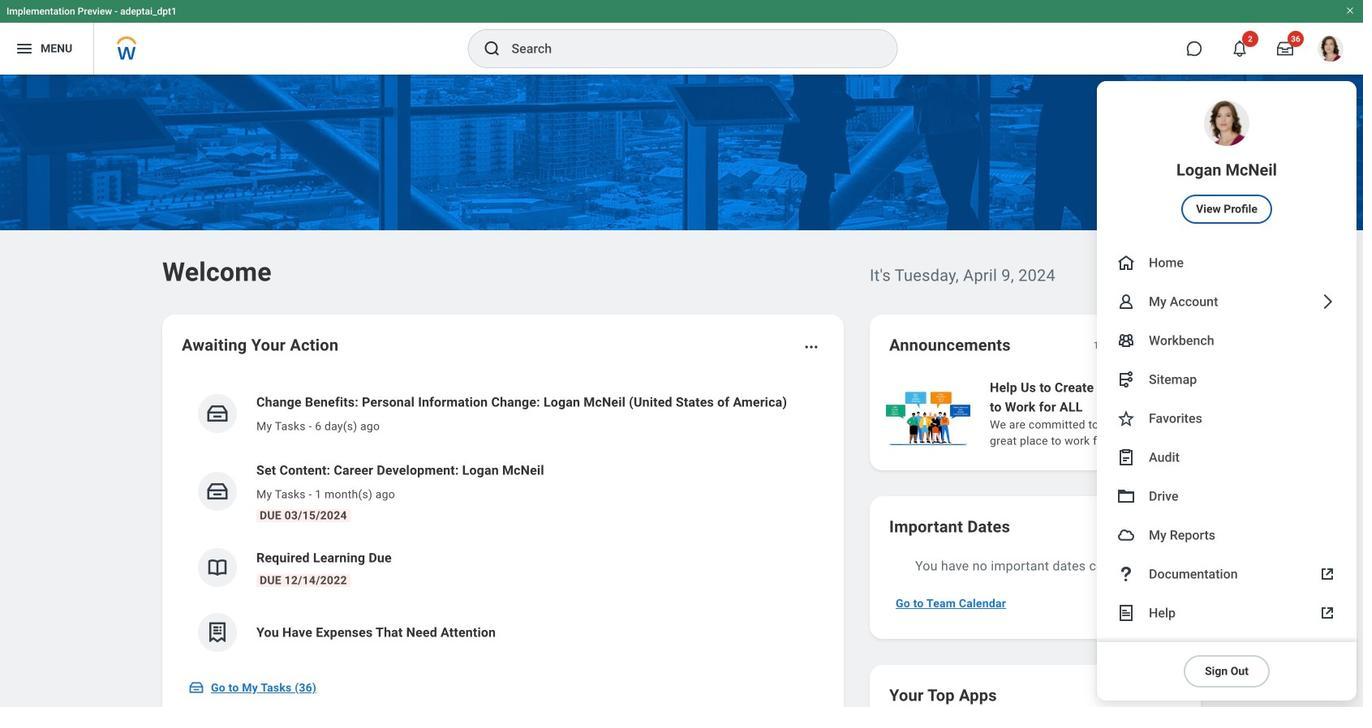 Task type: locate. For each thing, give the bounding box(es) containing it.
chevron right image
[[1318, 292, 1337, 312]]

7 menu item from the top
[[1097, 438, 1357, 477]]

menu
[[1097, 81, 1357, 701]]

ext link image for question image
[[1318, 565, 1337, 584]]

2 ext link image from the top
[[1318, 604, 1337, 623]]

9 menu item from the top
[[1097, 516, 1357, 555]]

inbox image
[[205, 402, 230, 426]]

Search Workday  search field
[[512, 31, 864, 67]]

ext link image
[[1318, 565, 1337, 584], [1318, 604, 1337, 623]]

menu item
[[1097, 81, 1357, 243], [1097, 243, 1357, 282], [1097, 282, 1357, 321], [1097, 321, 1357, 360], [1097, 360, 1357, 399], [1097, 399, 1357, 438], [1097, 438, 1357, 477], [1097, 477, 1357, 516], [1097, 516, 1357, 555], [1097, 555, 1357, 594], [1097, 594, 1357, 633], [1097, 633, 1357, 672]]

inbox large image
[[1277, 41, 1293, 57]]

folder open image
[[1117, 487, 1136, 506]]

1 horizontal spatial list
[[883, 377, 1363, 451]]

list
[[883, 377, 1363, 451], [182, 380, 824, 665]]

1 ext link image from the top
[[1318, 565, 1337, 584]]

2 menu item from the top
[[1097, 243, 1357, 282]]

1 menu item from the top
[[1097, 81, 1357, 243]]

star image
[[1117, 409, 1136, 428]]

6 menu item from the top
[[1097, 399, 1357, 438]]

0 vertical spatial ext link image
[[1318, 565, 1337, 584]]

contact card matrix manager image
[[1117, 331, 1136, 351]]

1 vertical spatial ext link image
[[1318, 604, 1337, 623]]

4 menu item from the top
[[1097, 321, 1357, 360]]

0 horizontal spatial inbox image
[[188, 680, 204, 696]]

main content
[[0, 75, 1363, 708]]

inbox image
[[205, 480, 230, 504], [188, 680, 204, 696]]

home image
[[1117, 253, 1136, 273]]

book open image
[[205, 556, 230, 580]]

status
[[1094, 339, 1120, 352]]

close environment banner image
[[1345, 6, 1355, 15]]

related actions image
[[803, 339, 820, 355]]

1 horizontal spatial inbox image
[[205, 480, 230, 504]]

5 menu item from the top
[[1097, 360, 1357, 399]]

banner
[[0, 0, 1363, 701]]



Task type: describe. For each thing, give the bounding box(es) containing it.
12 menu item from the top
[[1097, 633, 1357, 672]]

justify image
[[15, 39, 34, 58]]

user image
[[1117, 292, 1136, 312]]

chevron right small image
[[1160, 338, 1177, 354]]

1 vertical spatial inbox image
[[188, 680, 204, 696]]

11 menu item from the top
[[1097, 594, 1357, 633]]

10 menu item from the top
[[1097, 555, 1357, 594]]

8 menu item from the top
[[1097, 477, 1357, 516]]

0 vertical spatial inbox image
[[205, 480, 230, 504]]

chevron left small image
[[1131, 338, 1147, 354]]

paste image
[[1117, 448, 1136, 467]]

3 menu item from the top
[[1097, 282, 1357, 321]]

0 horizontal spatial list
[[182, 380, 824, 665]]

endpoints image
[[1117, 370, 1136, 389]]

document image
[[1117, 604, 1136, 623]]

notifications large image
[[1232, 41, 1248, 57]]

logan mcneil image
[[1318, 36, 1344, 62]]

dashboard expenses image
[[205, 621, 230, 645]]

ext link image for "document" image
[[1318, 604, 1337, 623]]

question image
[[1117, 565, 1136, 584]]

search image
[[482, 39, 502, 58]]

avatar image
[[1117, 526, 1136, 545]]



Task type: vqa. For each thing, say whether or not it's contained in the screenshot.
middle View Course
no



